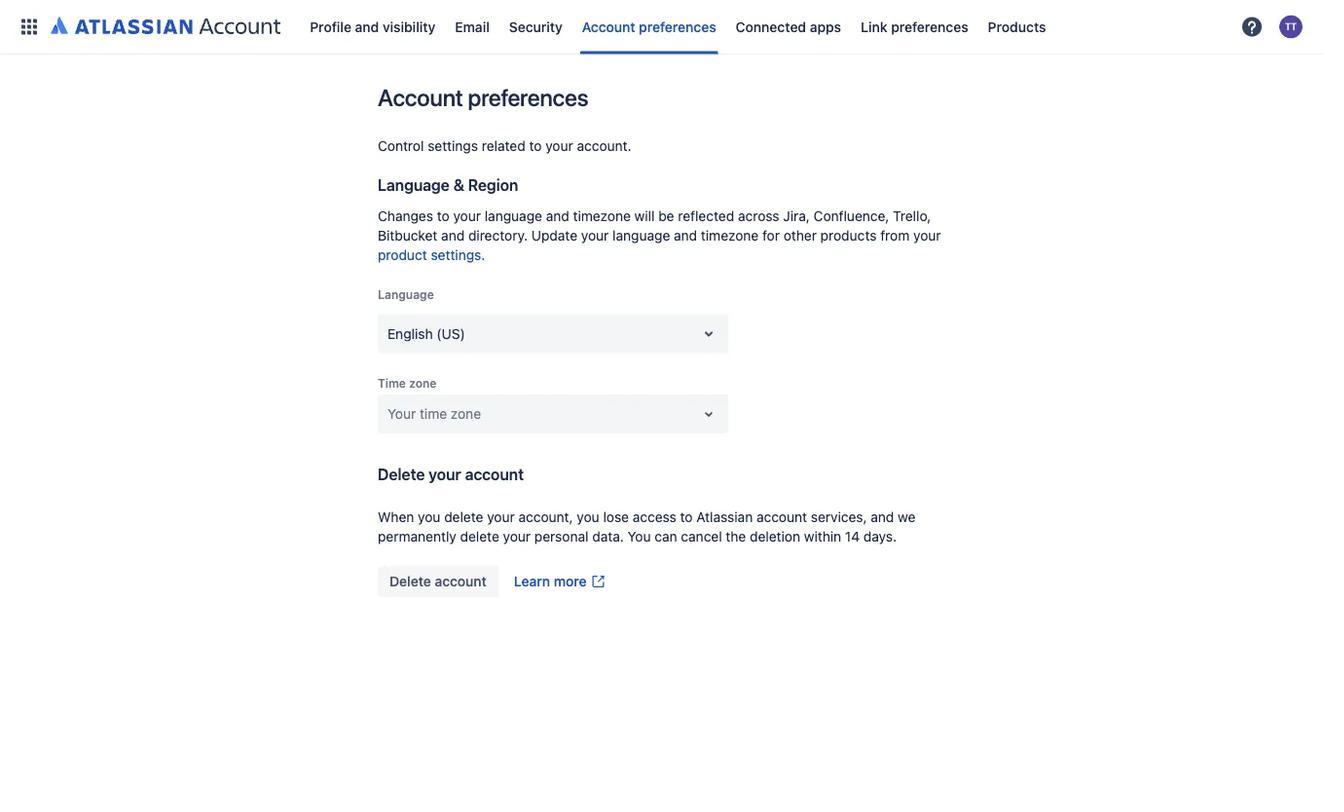 Task type: locate. For each thing, give the bounding box(es) containing it.
link preferences
[[861, 19, 969, 35]]

you up data.
[[577, 509, 600, 525]]

delete up delete account
[[460, 528, 500, 545]]

banner
[[0, 0, 1325, 55]]

0 vertical spatial account
[[465, 465, 524, 484]]

changes to your language and timezone will be reflected across jira, confluence, trello, bitbucket and directory. update your language and timezone for other products from your product settings.
[[378, 208, 942, 263]]

learn more image
[[591, 574, 607, 589]]

learn
[[514, 573, 550, 589]]

1 vertical spatial account
[[378, 84, 463, 111]]

and right profile
[[355, 19, 379, 35]]

and down be
[[674, 227, 698, 244]]

settings
[[428, 138, 478, 154]]

0 horizontal spatial you
[[418, 509, 441, 525]]

0 vertical spatial to
[[529, 138, 542, 154]]

account preferences
[[582, 19, 717, 35], [378, 84, 589, 111]]

2 vertical spatial account
[[435, 573, 487, 589]]

changes
[[378, 208, 433, 224]]

your down trello,
[[914, 227, 942, 244]]

can
[[655, 528, 678, 545]]

0 vertical spatial account preferences
[[582, 19, 717, 35]]

account inside button
[[435, 573, 487, 589]]

language up english on the left of the page
[[378, 288, 434, 301]]

to down language & region
[[437, 208, 450, 224]]

days.
[[864, 528, 897, 545]]

to
[[529, 138, 542, 154], [437, 208, 450, 224], [681, 509, 693, 525]]

1 horizontal spatial to
[[529, 138, 542, 154]]

0 horizontal spatial zone
[[409, 376, 437, 390]]

0 vertical spatial delete
[[378, 465, 425, 484]]

0 horizontal spatial account
[[378, 84, 463, 111]]

connected apps link
[[730, 11, 848, 42]]

english
[[388, 325, 433, 341]]

1 vertical spatial delete
[[460, 528, 500, 545]]

account image
[[1280, 15, 1303, 38]]

deletion
[[750, 528, 801, 545]]

time
[[378, 376, 406, 390]]

account up account,
[[465, 465, 524, 484]]

preferences up the control settings related to your account.
[[468, 84, 589, 111]]

your
[[388, 406, 416, 422]]

delete account button
[[378, 566, 499, 597]]

1 vertical spatial zone
[[451, 406, 481, 422]]

preferences right link
[[892, 19, 969, 35]]

delete for delete your account
[[378, 465, 425, 484]]

and up days.
[[871, 509, 895, 525]]

timezone down reflected
[[701, 227, 759, 244]]

directory.
[[469, 227, 528, 244]]

bitbucket
[[378, 227, 438, 244]]

confluence,
[[814, 208, 890, 224]]

to inside when you delete your account, you lose access to atlassian account services, and we permanently delete your personal data. you can cancel the deletion within 14 days.
[[681, 509, 693, 525]]

1 horizontal spatial you
[[577, 509, 600, 525]]

you up permanently
[[418, 509, 441, 525]]

your down your time zone
[[429, 465, 461, 484]]

profile and visibility
[[310, 19, 436, 35]]

email
[[455, 19, 490, 35]]

you
[[418, 509, 441, 525], [577, 509, 600, 525]]

1 horizontal spatial preferences
[[639, 19, 717, 35]]

0 vertical spatial language
[[378, 176, 450, 194]]

profile and visibility link
[[304, 11, 442, 42]]

your left account,
[[487, 509, 515, 525]]

1 horizontal spatial timezone
[[701, 227, 759, 244]]

zone
[[409, 376, 437, 390], [451, 406, 481, 422]]

delete
[[378, 465, 425, 484], [390, 573, 431, 589]]

timezone left will
[[573, 208, 631, 224]]

1 vertical spatial account
[[757, 509, 808, 525]]

language for language & region
[[378, 176, 450, 194]]

0 horizontal spatial to
[[437, 208, 450, 224]]

delete your account
[[378, 465, 524, 484]]

other
[[784, 227, 817, 244]]

account
[[582, 19, 636, 35], [378, 84, 463, 111]]

personal
[[535, 528, 589, 545]]

data.
[[593, 528, 624, 545]]

1 vertical spatial delete
[[390, 573, 431, 589]]

delete down permanently
[[390, 573, 431, 589]]

apps
[[810, 19, 842, 35]]

help image
[[1241, 15, 1264, 38]]

account
[[465, 465, 524, 484], [757, 509, 808, 525], [435, 573, 487, 589]]

delete down delete your account
[[444, 509, 484, 525]]

lose
[[603, 509, 629, 525]]

delete up when
[[378, 465, 425, 484]]

0 horizontal spatial preferences
[[468, 84, 589, 111]]

account inside manage profile menu element
[[582, 19, 636, 35]]

2 vertical spatial to
[[681, 509, 693, 525]]

account up control
[[378, 84, 463, 111]]

0 vertical spatial zone
[[409, 376, 437, 390]]

language & region
[[378, 176, 519, 194]]

account down permanently
[[435, 573, 487, 589]]

0 horizontal spatial timezone
[[573, 208, 631, 224]]

learn more
[[514, 573, 587, 589]]

your
[[546, 138, 574, 154], [453, 208, 481, 224], [581, 227, 609, 244], [914, 227, 942, 244], [429, 465, 461, 484], [487, 509, 515, 525], [503, 528, 531, 545]]

0 vertical spatial account
[[582, 19, 636, 35]]

None text field
[[388, 324, 391, 343]]

2 horizontal spatial to
[[681, 509, 693, 525]]

account inside when you delete your account, you lose access to atlassian account services, and we permanently delete your personal data. you can cancel the deletion within 14 days.
[[757, 509, 808, 525]]

more
[[554, 573, 587, 589]]

to right related
[[529, 138, 542, 154]]

and
[[355, 19, 379, 35], [546, 208, 570, 224], [441, 227, 465, 244], [674, 227, 698, 244], [871, 509, 895, 525]]

your down account,
[[503, 528, 531, 545]]

language up directory.
[[485, 208, 543, 224]]

connected apps
[[736, 19, 842, 35]]

delete for delete account
[[390, 573, 431, 589]]

email link
[[449, 11, 496, 42]]

timezone
[[573, 208, 631, 224], [701, 227, 759, 244]]

banner containing profile and visibility
[[0, 0, 1325, 55]]

connected
[[736, 19, 807, 35]]

and up update
[[546, 208, 570, 224]]

jira,
[[784, 208, 810, 224]]

language down will
[[613, 227, 671, 244]]

account right security
[[582, 19, 636, 35]]

language
[[378, 176, 450, 194], [378, 288, 434, 301]]

control
[[378, 138, 424, 154]]

delete inside button
[[390, 573, 431, 589]]

None text field
[[388, 404, 391, 424]]

1 vertical spatial language
[[378, 288, 434, 301]]

0 vertical spatial language
[[485, 208, 543, 224]]

your left the account.
[[546, 138, 574, 154]]

language up changes
[[378, 176, 450, 194]]

open image
[[697, 322, 721, 345]]

preferences
[[639, 19, 717, 35], [892, 19, 969, 35], [468, 84, 589, 111]]

2 language from the top
[[378, 288, 434, 301]]

2 horizontal spatial preferences
[[892, 19, 969, 35]]

1 horizontal spatial account
[[582, 19, 636, 35]]

products
[[821, 227, 877, 244]]

the
[[726, 528, 746, 545]]

reflected
[[678, 208, 735, 224]]

1 language from the top
[[378, 176, 450, 194]]

will
[[635, 208, 655, 224]]

to up the cancel
[[681, 509, 693, 525]]

across
[[738, 208, 780, 224]]

1 horizontal spatial zone
[[451, 406, 481, 422]]

delete account
[[390, 573, 487, 589]]

(us)
[[437, 325, 465, 341]]

account preferences link
[[576, 11, 722, 42]]

for
[[763, 227, 780, 244]]

english (us)
[[388, 325, 465, 341]]

your right update
[[581, 227, 609, 244]]

delete
[[444, 509, 484, 525], [460, 528, 500, 545]]

1 vertical spatial language
[[613, 227, 671, 244]]

account up deletion
[[757, 509, 808, 525]]

product
[[378, 247, 427, 263]]

language
[[485, 208, 543, 224], [613, 227, 671, 244]]

permanently
[[378, 528, 457, 545]]

14
[[845, 528, 860, 545]]

you
[[628, 528, 651, 545]]

preferences left connected
[[639, 19, 717, 35]]

1 vertical spatial to
[[437, 208, 450, 224]]

within
[[804, 528, 842, 545]]



Task type: vqa. For each thing, say whether or not it's contained in the screenshot.
bottom Jira
no



Task type: describe. For each thing, give the bounding box(es) containing it.
security
[[509, 19, 563, 35]]

region
[[468, 176, 519, 194]]

cancel
[[681, 528, 722, 545]]

1 vertical spatial timezone
[[701, 227, 759, 244]]

access
[[633, 509, 677, 525]]

0 vertical spatial delete
[[444, 509, 484, 525]]

and inside when you delete your account, you lose access to atlassian account services, and we permanently delete your personal data. you can cancel the deletion within 14 days.
[[871, 509, 895, 525]]

services,
[[811, 509, 868, 525]]

time zone
[[378, 376, 437, 390]]

switch to... image
[[18, 15, 41, 38]]

when
[[378, 509, 414, 525]]

product settings. link
[[378, 247, 485, 263]]

security link
[[503, 11, 569, 42]]

2 you from the left
[[577, 509, 600, 525]]

control settings related to your account.
[[378, 138, 632, 154]]

learn more link
[[503, 566, 618, 597]]

0 vertical spatial timezone
[[573, 208, 631, 224]]

language for language
[[378, 288, 434, 301]]

1 you from the left
[[418, 509, 441, 525]]

related
[[482, 138, 526, 154]]

and up the settings.
[[441, 227, 465, 244]]

&
[[454, 176, 465, 194]]

your time zone
[[388, 406, 481, 422]]

from
[[881, 227, 910, 244]]

time
[[420, 406, 447, 422]]

account,
[[519, 509, 573, 525]]

manage profile menu element
[[12, 0, 1235, 54]]

profile
[[310, 19, 352, 35]]

preferences for link preferences link
[[892, 19, 969, 35]]

update
[[532, 227, 578, 244]]

preferences for account preferences link
[[639, 19, 717, 35]]

0 horizontal spatial language
[[485, 208, 543, 224]]

account.
[[577, 138, 632, 154]]

your down &
[[453, 208, 481, 224]]

1 vertical spatial account preferences
[[378, 84, 589, 111]]

settings.
[[431, 247, 485, 263]]

products link
[[983, 11, 1053, 42]]

when you delete your account, you lose access to atlassian account services, and we permanently delete your personal data. you can cancel the deletion within 14 days.
[[378, 509, 916, 545]]

link preferences link
[[855, 11, 975, 42]]

to inside changes to your language and timezone will be reflected across jira, confluence, trello, bitbucket and directory. update your language and timezone for other products from your product settings.
[[437, 208, 450, 224]]

products
[[988, 19, 1047, 35]]

be
[[659, 208, 675, 224]]

trello,
[[893, 208, 932, 224]]

account preferences inside manage profile menu element
[[582, 19, 717, 35]]

we
[[898, 509, 916, 525]]

1 horizontal spatial language
[[613, 227, 671, 244]]

atlassian
[[697, 509, 753, 525]]

open image
[[697, 402, 721, 426]]

link
[[861, 19, 888, 35]]

and inside "link"
[[355, 19, 379, 35]]

visibility
[[383, 19, 436, 35]]



